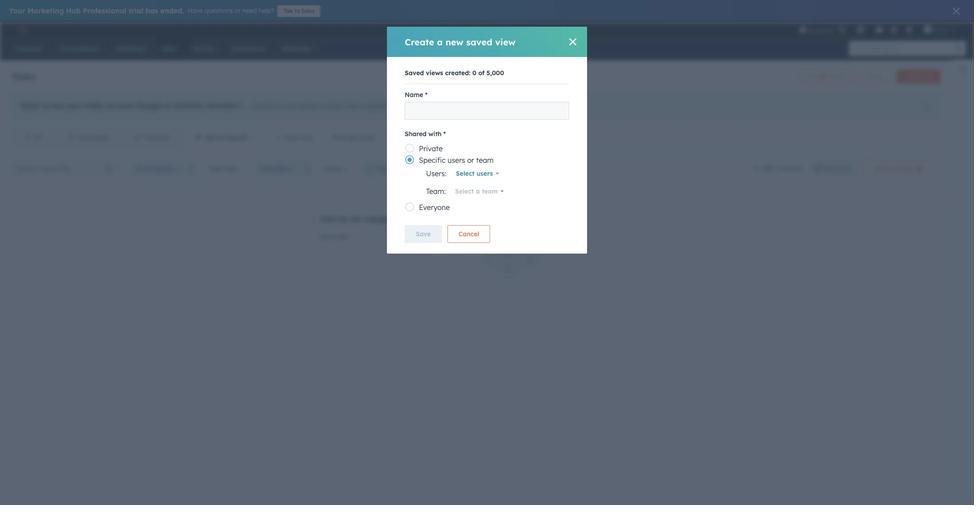 Task type: vqa. For each thing, say whether or not it's contained in the screenshot.
Link opens in a new window image
no



Task type: describe. For each thing, give the bounding box(es) containing it.
)
[[245, 134, 247, 142]]

view for save view
[[839, 165, 851, 172]]

0 vertical spatial 0
[[473, 69, 477, 77]]

search button
[[952, 41, 967, 56]]

queues
[[828, 73, 846, 80]]

1 vertical spatial close image
[[570, 38, 577, 45]]

users:
[[426, 169, 447, 178]]

queue
[[324, 165, 344, 173]]

on inside alert
[[106, 101, 115, 110]]

manage queues link
[[798, 69, 854, 84]]

(
[[239, 134, 241, 142]]

task type
[[208, 165, 238, 173]]

0 inside navigation
[[241, 134, 245, 142]]

of
[[479, 69, 485, 77]]

professional
[[83, 6, 126, 15]]

or inside shared with * element
[[468, 156, 475, 165]]

1 your from the left
[[65, 101, 82, 110]]

(1)
[[136, 165, 144, 173]]

name
[[405, 91, 424, 99]]

specific
[[419, 156, 446, 165]]

notifications button
[[902, 22, 917, 36]]

google
[[136, 101, 162, 110]]

need
[[243, 7, 257, 15]]

edit columns button
[[753, 163, 803, 174]]

1 horizontal spatial tasks
[[345, 102, 361, 110]]

tasks
[[11, 71, 36, 82]]

add
[[285, 134, 297, 142]]

5,000
[[487, 69, 504, 77]]

calling icon image
[[839, 26, 847, 34]]

0 inside 'button'
[[892, 165, 896, 173]]

save view button
[[808, 162, 858, 176]]

hubspot image
[[16, 24, 27, 35]]

menu containing music
[[798, 22, 964, 36]]

want to see your tasks on your google or outlook calendar? alert
[[11, 93, 941, 119]]

talk
[[284, 8, 293, 14]]

more filters link
[[362, 160, 418, 178]]

go
[[423, 102, 432, 110]]

go to settings link
[[423, 102, 466, 110]]

upcoming
[[205, 134, 237, 142]]

new for calendar
[[282, 102, 293, 110]]

nice
[[320, 233, 333, 241]]

edit columns
[[763, 164, 803, 172]]

start 0 tasks button
[[864, 160, 934, 178]]

manage queues
[[806, 73, 846, 80]]

search image
[[956, 45, 962, 52]]

saved
[[405, 69, 424, 77]]

users for specific
[[448, 156, 466, 165]]

all
[[35, 134, 42, 142]]

help button
[[872, 22, 887, 36]]

users for select
[[477, 170, 493, 178]]

task type button
[[202, 160, 250, 178]]

talk to sales button
[[278, 5, 321, 17]]

see
[[51, 101, 63, 110]]

sales
[[302, 8, 315, 14]]

(1) assignee
[[136, 165, 173, 173]]

all link
[[12, 127, 54, 149]]

outlook
[[174, 101, 203, 110]]

notifications image
[[906, 26, 914, 34]]

(1) assignee button
[[130, 160, 185, 178]]

tasks banner
[[11, 67, 941, 84]]

help?
[[259, 7, 274, 15]]

0 horizontal spatial tasks
[[84, 101, 103, 110]]

music button
[[919, 22, 963, 36]]

import link
[[859, 69, 892, 84]]

filters
[[394, 165, 412, 173]]

tasks.
[[426, 213, 451, 224]]

you're all caught up on tasks.
[[320, 213, 451, 224]]

connect a new calendar to sync tasks created in hubspot. go to settings
[[250, 102, 466, 110]]

create a new saved view
[[405, 36, 516, 47]]

tasks inside the start 0 tasks 'button'
[[898, 165, 914, 173]]

to left sync
[[323, 102, 329, 110]]

manage for manage views
[[332, 134, 357, 142]]

saved views created: 0 of 5,000
[[405, 69, 504, 77]]

overdue
[[144, 134, 169, 142]]

music
[[934, 26, 950, 33]]

marketing
[[27, 6, 64, 15]]

want
[[20, 101, 39, 110]]

create for create task
[[905, 73, 922, 80]]

shared with *
[[405, 130, 446, 138]]

navigation containing all
[[11, 126, 267, 149]]

connect
[[250, 102, 274, 110]]

saved
[[467, 36, 493, 47]]

*
[[444, 130, 446, 138]]

task
[[923, 73, 934, 80]]

ended.
[[160, 6, 184, 15]]

save view
[[825, 165, 851, 172]]

to inside button
[[295, 8, 300, 14]]

your
[[9, 6, 25, 15]]

team inside popup button
[[482, 187, 498, 195]]



Task type: locate. For each thing, give the bounding box(es) containing it.
2 horizontal spatial close image
[[953, 8, 961, 15]]

view for add view
[[299, 134, 313, 142]]

create task
[[905, 73, 934, 80]]

assignee
[[146, 165, 173, 173]]

marketplaces button
[[852, 22, 871, 36]]

close image
[[953, 8, 961, 15], [570, 38, 577, 45], [925, 104, 930, 109]]

due inside popup button
[[261, 165, 274, 173]]

0 right upcoming
[[241, 134, 245, 142]]

due today
[[78, 134, 108, 142]]

views for saved
[[426, 69, 444, 77]]

create left task
[[905, 73, 922, 80]]

overdue link
[[121, 127, 182, 149]]

manage up 'queue' popup button
[[332, 134, 357, 142]]

1 vertical spatial or
[[164, 101, 172, 110]]

1 vertical spatial views
[[359, 134, 376, 142]]

a
[[437, 36, 443, 47], [276, 102, 280, 110], [476, 187, 480, 195]]

2 vertical spatial 0
[[892, 165, 896, 173]]

0 horizontal spatial create
[[405, 36, 435, 47]]

0 vertical spatial views
[[426, 69, 444, 77]]

your left 'google'
[[117, 101, 134, 110]]

created
[[363, 102, 385, 110]]

tasks right sync
[[345, 102, 361, 110]]

team:
[[426, 187, 446, 196]]

select
[[456, 170, 475, 178], [455, 187, 474, 195]]

a for connect
[[276, 102, 280, 110]]

create up saved
[[405, 36, 435, 47]]

0 horizontal spatial a
[[276, 102, 280, 110]]

select a team
[[455, 187, 498, 195]]

2 vertical spatial a
[[476, 187, 480, 195]]

2 horizontal spatial a
[[476, 187, 480, 195]]

columns
[[777, 164, 803, 172]]

create
[[405, 36, 435, 47], [905, 73, 922, 80]]

due date button
[[255, 160, 301, 178]]

due left the date
[[261, 165, 274, 173]]

1 horizontal spatial your
[[117, 101, 134, 110]]

close image for connect a new calendar to sync tasks created in hubspot.
[[925, 104, 930, 109]]

due inside navigation
[[78, 134, 90, 142]]

or right 'google'
[[164, 101, 172, 110]]

select a team button
[[450, 182, 510, 200]]

or up select users
[[468, 156, 475, 165]]

select for users:
[[456, 170, 475, 178]]

created:
[[445, 69, 471, 77]]

or inside alert
[[164, 101, 172, 110]]

sync
[[330, 102, 344, 110]]

new for saved
[[446, 36, 464, 47]]

0 left of
[[473, 69, 477, 77]]

0 vertical spatial view
[[495, 36, 516, 47]]

your right see on the top left
[[65, 101, 82, 110]]

view left start at the top right
[[839, 165, 851, 172]]

tasks up due today
[[84, 101, 103, 110]]

type
[[224, 165, 238, 173]]

due
[[78, 134, 90, 142], [261, 165, 274, 173]]

on up today
[[106, 101, 115, 110]]

2 horizontal spatial view
[[839, 165, 851, 172]]

a inside alert
[[276, 102, 280, 110]]

select users button
[[450, 165, 505, 182]]

0 horizontal spatial or
[[164, 101, 172, 110]]

0 vertical spatial a
[[437, 36, 443, 47]]

new left saved in the top of the page
[[446, 36, 464, 47]]

settings link
[[889, 25, 900, 34]]

due today link
[[54, 127, 121, 149]]

new left calendar
[[282, 102, 293, 110]]

views right saved
[[426, 69, 444, 77]]

manage views
[[332, 134, 376, 142]]

due left today
[[78, 134, 90, 142]]

add view
[[285, 134, 313, 142]]

1 horizontal spatial on
[[412, 213, 423, 224]]

queue button
[[318, 160, 356, 178]]

on
[[106, 101, 115, 110], [412, 213, 423, 224]]

greg robinson image
[[924, 25, 932, 33]]

1 vertical spatial new
[[282, 102, 293, 110]]

on right up
[[412, 213, 423, 224]]

task
[[208, 165, 222, 173]]

1 horizontal spatial new
[[446, 36, 464, 47]]

2 your from the left
[[117, 101, 134, 110]]

new inside want to see your tasks on your google or outlook calendar? alert
[[282, 102, 293, 110]]

0 vertical spatial or
[[235, 7, 241, 15]]

1 horizontal spatial close image
[[925, 104, 930, 109]]

Search HubSpot search field
[[850, 41, 959, 56]]

save
[[825, 165, 838, 172], [416, 230, 431, 238]]

close image inside want to see your tasks on your google or outlook calendar? alert
[[925, 104, 930, 109]]

due for due date
[[261, 165, 274, 173]]

1 horizontal spatial views
[[426, 69, 444, 77]]

a inside popup button
[[476, 187, 480, 195]]

you're
[[320, 213, 347, 224]]

1 horizontal spatial save
[[825, 165, 838, 172]]

today
[[91, 134, 108, 142]]

users
[[448, 156, 466, 165], [477, 170, 493, 178]]

create task link
[[897, 69, 941, 84]]

date
[[275, 165, 290, 173]]

1 vertical spatial users
[[477, 170, 493, 178]]

create for create a new saved view
[[405, 36, 435, 47]]

view inside popup button
[[299, 134, 313, 142]]

trial
[[129, 6, 143, 15]]

1 vertical spatial on
[[412, 213, 423, 224]]

0 vertical spatial new
[[446, 36, 464, 47]]

0 horizontal spatial save
[[416, 230, 431, 238]]

Search task title search field
[[11, 160, 119, 178]]

your marketing hub professional trial has ended. have questions or need help?
[[9, 6, 274, 15]]

a for select
[[476, 187, 480, 195]]

select inside select a team popup button
[[455, 187, 474, 195]]

tasks
[[84, 101, 103, 110], [345, 102, 361, 110], [898, 165, 914, 173]]

to left see on the top left
[[42, 101, 49, 110]]

select down specific users or team
[[456, 170, 475, 178]]

a up the saved views created: 0 of 5,000
[[437, 36, 443, 47]]

views
[[426, 69, 444, 77], [359, 134, 376, 142]]

questions
[[205, 7, 233, 15]]

0 horizontal spatial due
[[78, 134, 90, 142]]

0 horizontal spatial your
[[65, 101, 82, 110]]

hubspot link
[[11, 24, 33, 35]]

users up select users
[[448, 156, 466, 165]]

manage for manage queues
[[806, 73, 826, 80]]

manage left queues
[[806, 73, 826, 80]]

0 vertical spatial save
[[825, 165, 838, 172]]

up
[[398, 213, 409, 224]]

1 horizontal spatial users
[[477, 170, 493, 178]]

want to see your tasks on your google or outlook calendar?
[[20, 101, 241, 110]]

new
[[446, 36, 464, 47], [282, 102, 293, 110]]

or inside your marketing hub professional trial has ended. have questions or need help?
[[235, 7, 241, 15]]

1 vertical spatial view
[[299, 134, 313, 142]]

save inside button
[[825, 165, 838, 172]]

2 vertical spatial view
[[839, 165, 851, 172]]

navigation
[[11, 126, 267, 149]]

work.
[[335, 233, 350, 241]]

1 vertical spatial due
[[261, 165, 274, 173]]

1 vertical spatial 0
[[241, 134, 245, 142]]

2 vertical spatial or
[[468, 156, 475, 165]]

0 vertical spatial team
[[477, 156, 494, 165]]

save down tasks. on the left top
[[416, 230, 431, 238]]

shared with * element
[[405, 141, 570, 214]]

1 vertical spatial select
[[455, 187, 474, 195]]

1 vertical spatial a
[[276, 102, 280, 110]]

calendar
[[295, 102, 321, 110]]

1 horizontal spatial create
[[905, 73, 922, 80]]

in
[[387, 102, 392, 110]]

to right go
[[434, 102, 440, 110]]

view inside button
[[839, 165, 851, 172]]

private
[[419, 144, 443, 153]]

settings image
[[891, 26, 899, 34]]

select inside select users popup button
[[456, 170, 475, 178]]

or
[[235, 7, 241, 15], [164, 101, 172, 110], [468, 156, 475, 165]]

upgrade image
[[799, 26, 807, 34]]

help image
[[876, 26, 884, 34]]

all
[[350, 213, 361, 224]]

marketplaces image
[[857, 26, 865, 34]]

close image for have questions or need help?
[[953, 8, 961, 15]]

2 horizontal spatial or
[[468, 156, 475, 165]]

Name text field
[[405, 102, 570, 120]]

menu
[[798, 22, 964, 36]]

manage
[[806, 73, 826, 80], [332, 134, 357, 142]]

view right add
[[299, 134, 313, 142]]

0 vertical spatial create
[[405, 36, 435, 47]]

0 horizontal spatial close image
[[570, 38, 577, 45]]

has
[[146, 6, 158, 15]]

1 horizontal spatial or
[[235, 7, 241, 15]]

0 horizontal spatial view
[[299, 134, 313, 142]]

select down select users
[[455, 187, 474, 195]]

0 vertical spatial select
[[456, 170, 475, 178]]

1 vertical spatial team
[[482, 187, 498, 195]]

views for manage
[[359, 134, 376, 142]]

users up select a team popup button
[[477, 170, 493, 178]]

a right connect
[[276, 102, 280, 110]]

team up select users
[[477, 156, 494, 165]]

save for save view
[[825, 165, 838, 172]]

to right talk
[[295, 8, 300, 14]]

a down select users popup button
[[476, 187, 480, 195]]

save for save
[[416, 230, 431, 238]]

edit
[[763, 164, 775, 172]]

team down select users popup button
[[482, 187, 498, 195]]

users inside popup button
[[477, 170, 493, 178]]

a for create
[[437, 36, 443, 47]]

upgrade
[[809, 26, 833, 34]]

more filters
[[377, 165, 412, 173]]

with
[[429, 130, 442, 138]]

0 horizontal spatial users
[[448, 156, 466, 165]]

1 horizontal spatial 0
[[473, 69, 477, 77]]

create inside tasks banner
[[905, 73, 922, 80]]

nice work.
[[320, 233, 350, 241]]

save inside button
[[416, 230, 431, 238]]

select for team:
[[455, 187, 474, 195]]

0 vertical spatial manage
[[806, 73, 826, 80]]

0 horizontal spatial manage
[[332, 134, 357, 142]]

1 horizontal spatial due
[[261, 165, 274, 173]]

hub
[[66, 6, 81, 15]]

talk to sales
[[284, 8, 315, 14]]

shared
[[405, 130, 427, 138]]

1 vertical spatial manage
[[332, 134, 357, 142]]

start 0 tasks
[[875, 165, 914, 173]]

or left need
[[235, 7, 241, 15]]

0 horizontal spatial 0
[[241, 134, 245, 142]]

2 vertical spatial close image
[[925, 104, 930, 109]]

0 vertical spatial on
[[106, 101, 115, 110]]

0 horizontal spatial views
[[359, 134, 376, 142]]

1 horizontal spatial manage
[[806, 73, 826, 80]]

save button
[[405, 225, 442, 243]]

select users
[[456, 170, 493, 178]]

0 vertical spatial due
[[78, 134, 90, 142]]

team
[[477, 156, 494, 165], [482, 187, 498, 195]]

2 horizontal spatial tasks
[[898, 165, 914, 173]]

0 vertical spatial close image
[[953, 8, 961, 15]]

due for due today
[[78, 134, 90, 142]]

1 vertical spatial create
[[905, 73, 922, 80]]

calling icon button
[[835, 24, 850, 35]]

manage inside tasks banner
[[806, 73, 826, 80]]

0 vertical spatial users
[[448, 156, 466, 165]]

1 horizontal spatial view
[[495, 36, 516, 47]]

to
[[295, 8, 300, 14], [42, 101, 49, 110], [323, 102, 329, 110], [434, 102, 440, 110]]

view right saved in the top of the page
[[495, 36, 516, 47]]

specific users or team
[[419, 156, 494, 165]]

tasks right start at the top right
[[898, 165, 914, 173]]

0 horizontal spatial new
[[282, 102, 293, 110]]

2 horizontal spatial 0
[[892, 165, 896, 173]]

settings
[[442, 102, 466, 110]]

0 right start at the top right
[[892, 165, 896, 173]]

start
[[875, 165, 890, 173]]

1 horizontal spatial a
[[437, 36, 443, 47]]

0 horizontal spatial on
[[106, 101, 115, 110]]

everyone
[[419, 203, 450, 212]]

1 vertical spatial save
[[416, 230, 431, 238]]

views down created
[[359, 134, 376, 142]]

add view button
[[269, 129, 321, 146]]

save right columns
[[825, 165, 838, 172]]



